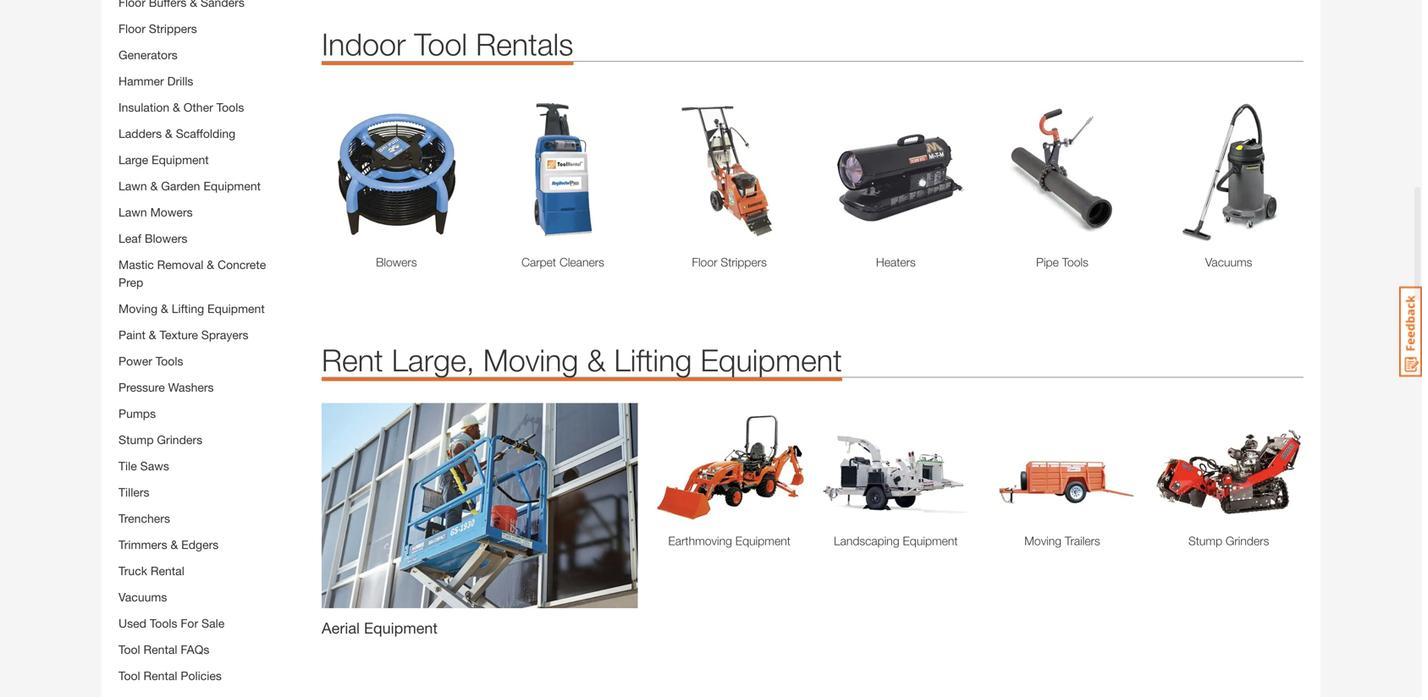Task type: vqa. For each thing, say whether or not it's contained in the screenshot.
"Floor" related to the leftmost Floor Strippers LINK
yes



Task type: locate. For each thing, give the bounding box(es) containing it.
grinders for the bottommost stump grinders link
[[1226, 534, 1270, 548]]

strippers
[[149, 22, 197, 36], [721, 255, 767, 269]]

leaf blowers
[[119, 232, 187, 245]]

lawn mowers link
[[119, 205, 193, 219]]

pipe
[[1036, 255, 1059, 269]]

strippers inside floor strippers link
[[721, 255, 767, 269]]

0 horizontal spatial stump grinders link
[[119, 433, 202, 447]]

trailers
[[1065, 534, 1100, 548]]

0 vertical spatial moving
[[119, 302, 158, 316]]

landscaping equipment link
[[821, 533, 971, 551]]

tool down tool rental faqs at bottom left
[[119, 669, 140, 683]]

tools left for
[[150, 617, 177, 631]]

&
[[173, 100, 180, 114], [165, 127, 173, 141], [150, 179, 158, 193], [207, 258, 214, 272], [161, 302, 168, 316], [149, 328, 156, 342], [587, 342, 606, 378], [171, 538, 178, 552]]

tool rental faqs link
[[119, 643, 209, 657]]

1 vertical spatial vacuums
[[119, 591, 167, 604]]

cleaners
[[560, 255, 604, 269]]

truck
[[119, 564, 147, 578]]

1 horizontal spatial vacuums
[[1206, 255, 1253, 269]]

0 horizontal spatial floor strippers
[[119, 22, 197, 36]]

stump grinders for the top stump grinders link
[[119, 433, 202, 447]]

used tools for sale
[[119, 617, 225, 631]]

floor strippers link
[[119, 22, 197, 36], [655, 254, 804, 272]]

trenchers link
[[119, 512, 170, 526]]

0 horizontal spatial vacuums link
[[119, 591, 167, 604]]

landscaping equipment
[[834, 534, 958, 548]]

sale
[[202, 617, 225, 631]]

equipment
[[152, 153, 209, 167], [204, 179, 261, 193], [207, 302, 265, 316], [701, 342, 842, 378], [736, 534, 791, 548], [903, 534, 958, 548], [364, 619, 438, 638]]

stump grinders up saws
[[119, 433, 202, 447]]

1 horizontal spatial grinders
[[1226, 534, 1270, 548]]

rental down trimmers & edgers
[[151, 564, 184, 578]]

rent earthmoving equipment image
[[655, 412, 804, 524]]

large
[[119, 153, 148, 167]]

rental
[[151, 564, 184, 578], [144, 643, 177, 657], [144, 669, 177, 683]]

0 vertical spatial stump grinders
[[119, 433, 202, 447]]

0 vertical spatial floor strippers link
[[119, 22, 197, 36]]

large equipment
[[119, 153, 209, 167]]

rent aerial equipment image
[[322, 404, 638, 609]]

tile
[[119, 459, 137, 473]]

vacuums inside vacuums link
[[1206, 255, 1253, 269]]

rental up tool rental policies link
[[144, 643, 177, 657]]

0 vertical spatial blowers
[[145, 232, 187, 245]]

1 vertical spatial floor
[[692, 255, 718, 269]]

1 horizontal spatial blowers
[[376, 255, 417, 269]]

2 vertical spatial tool
[[119, 669, 140, 683]]

trimmers & edgers link
[[119, 538, 219, 552]]

& for scaffolding
[[165, 127, 173, 141]]

1 vertical spatial floor strippers
[[692, 255, 767, 269]]

2 vertical spatial rental
[[144, 669, 177, 683]]

rent moving trailers image
[[988, 412, 1137, 524]]

0 horizontal spatial grinders
[[157, 433, 202, 447]]

1 horizontal spatial stump
[[1189, 534, 1223, 548]]

blowers
[[145, 232, 187, 245], [376, 255, 417, 269]]

policies
[[181, 669, 222, 683]]

& for garden
[[150, 179, 158, 193]]

0 vertical spatial strippers
[[149, 22, 197, 36]]

rent floor strippers image
[[655, 96, 804, 245]]

mastic removal & concrete prep link
[[119, 258, 266, 290]]

stump grinders link
[[119, 433, 202, 447], [1154, 533, 1304, 551]]

1 vertical spatial grinders
[[1226, 534, 1270, 548]]

1 horizontal spatial stump grinders
[[1189, 534, 1270, 548]]

0 horizontal spatial moving
[[119, 302, 158, 316]]

2 horizontal spatial moving
[[1025, 534, 1062, 548]]

generators link
[[119, 48, 178, 62]]

0 vertical spatial lifting
[[172, 302, 204, 316]]

insulation & other tools link
[[119, 100, 244, 114]]

1 vertical spatial moving
[[483, 342, 579, 378]]

pumps link
[[119, 407, 156, 421]]

stump grinders
[[119, 433, 202, 447], [1189, 534, 1270, 548]]

vacuums for the rightmost vacuums link
[[1206, 255, 1253, 269]]

removal
[[157, 258, 204, 272]]

moving
[[119, 302, 158, 316], [483, 342, 579, 378], [1025, 534, 1062, 548]]

stump down rent stump grinders image
[[1189, 534, 1223, 548]]

rental down 'tool rental faqs' link on the bottom of the page
[[144, 669, 177, 683]]

used
[[119, 617, 146, 631]]

ladders & scaffolding
[[119, 127, 236, 141]]

lawn
[[119, 179, 147, 193], [119, 205, 147, 219]]

tool
[[414, 26, 467, 62], [119, 643, 140, 657], [119, 669, 140, 683]]

earthmoving equipment link
[[655, 533, 804, 551]]

grinders down rent stump grinders image
[[1226, 534, 1270, 548]]

moving & lifting equipment link
[[119, 302, 265, 316]]

1 horizontal spatial lifting
[[614, 342, 692, 378]]

vacuums for vacuums link to the bottom
[[119, 591, 167, 604]]

lawn down "large"
[[119, 179, 147, 193]]

0 vertical spatial tool
[[414, 26, 467, 62]]

tools right pipe
[[1062, 255, 1089, 269]]

aerial equipment link
[[322, 404, 638, 640]]

0 vertical spatial floor
[[119, 22, 146, 36]]

trimmers
[[119, 538, 167, 552]]

0 horizontal spatial floor
[[119, 22, 146, 36]]

2 vertical spatial moving
[[1025, 534, 1062, 548]]

rent
[[322, 342, 383, 378]]

1 horizontal spatial stump grinders link
[[1154, 533, 1304, 551]]

0 vertical spatial grinders
[[157, 433, 202, 447]]

2 lawn from the top
[[119, 205, 147, 219]]

garden
[[161, 179, 200, 193]]

stump grinders for the bottommost stump grinders link
[[1189, 534, 1270, 548]]

rent large, moving & lifting equipment
[[322, 342, 842, 378]]

carpet cleaners
[[522, 255, 604, 269]]

1 vertical spatial lawn
[[119, 205, 147, 219]]

for
[[181, 617, 198, 631]]

stump grinders link down rent stump grinders image
[[1154, 533, 1304, 551]]

0 vertical spatial rental
[[151, 564, 184, 578]]

1 vertical spatial rental
[[144, 643, 177, 657]]

1 vertical spatial strippers
[[721, 255, 767, 269]]

0 vertical spatial vacuums
[[1206, 255, 1253, 269]]

& for texture
[[149, 328, 156, 342]]

0 vertical spatial vacuums link
[[1154, 254, 1304, 272]]

1 vertical spatial stump
[[1189, 534, 1223, 548]]

tool for tool rental faqs
[[119, 643, 140, 657]]

floor for the right floor strippers link
[[692, 255, 718, 269]]

vacuums
[[1206, 255, 1253, 269], [119, 591, 167, 604]]

texture
[[160, 328, 198, 342]]

grinders
[[157, 433, 202, 447], [1226, 534, 1270, 548]]

carpet
[[522, 255, 556, 269]]

1 vertical spatial blowers
[[376, 255, 417, 269]]

tools up pressure washers
[[156, 354, 183, 368]]

paint & texture sprayers
[[119, 328, 249, 342]]

0 vertical spatial stump grinders link
[[119, 433, 202, 447]]

1 vertical spatial tool
[[119, 643, 140, 657]]

rent landscaping equipment image
[[821, 412, 971, 524]]

aerial
[[322, 619, 360, 638]]

ladders & scaffolding link
[[119, 127, 236, 141]]

lawn for lawn mowers
[[119, 205, 147, 219]]

pumps
[[119, 407, 156, 421]]

1 lawn from the top
[[119, 179, 147, 193]]

1 vertical spatial floor strippers link
[[655, 254, 804, 272]]

trenchers
[[119, 512, 170, 526]]

0 horizontal spatial stump
[[119, 433, 154, 447]]

1 horizontal spatial strippers
[[721, 255, 767, 269]]

0 horizontal spatial stump grinders
[[119, 433, 202, 447]]

stump down 'pumps' at bottom
[[119, 433, 154, 447]]

0 horizontal spatial strippers
[[149, 22, 197, 36]]

rent pipe tools image
[[988, 96, 1137, 245]]

rental for tool rental faqs
[[144, 643, 177, 657]]

grinders up saws
[[157, 433, 202, 447]]

stump grinders link up saws
[[119, 433, 202, 447]]

rental for tool rental policies
[[144, 669, 177, 683]]

stump grinders down rent stump grinders image
[[1189, 534, 1270, 548]]

0 vertical spatial lawn
[[119, 179, 147, 193]]

rentals
[[476, 26, 574, 62]]

edgers
[[181, 538, 219, 552]]

tool down used
[[119, 643, 140, 657]]

tool right indoor
[[414, 26, 467, 62]]

large,
[[392, 342, 475, 378]]

1 horizontal spatial floor
[[692, 255, 718, 269]]

tools right other
[[216, 100, 244, 114]]

feedback link image
[[1400, 286, 1422, 378]]

tool rental policies
[[119, 669, 222, 683]]

truck rental
[[119, 564, 184, 578]]

rental for truck rental
[[151, 564, 184, 578]]

carpet cleaners link
[[488, 254, 638, 272]]

1 vertical spatial stump grinders
[[1189, 534, 1270, 548]]

lawn up "leaf"
[[119, 205, 147, 219]]

concrete
[[218, 258, 266, 272]]

insulation
[[119, 100, 169, 114]]

0 horizontal spatial vacuums
[[119, 591, 167, 604]]

moving trailers
[[1025, 534, 1100, 548]]

rent blowers image
[[322, 96, 471, 245]]

1 horizontal spatial floor strippers link
[[655, 254, 804, 272]]



Task type: describe. For each thing, give the bounding box(es) containing it.
blowers link
[[322, 254, 471, 272]]

leaf blowers link
[[119, 232, 187, 245]]

power tools
[[119, 354, 183, 368]]

other
[[184, 100, 213, 114]]

mastic removal & concrete prep
[[119, 258, 266, 290]]

tool for tool rental policies
[[119, 669, 140, 683]]

1 vertical spatial lifting
[[614, 342, 692, 378]]

strippers for the left floor strippers link
[[149, 22, 197, 36]]

aerial equipment
[[322, 619, 438, 638]]

landscaping
[[834, 534, 900, 548]]

moving trailers link
[[988, 533, 1137, 551]]

sprayers
[[201, 328, 249, 342]]

strippers for the right floor strippers link
[[721, 255, 767, 269]]

0 horizontal spatial lifting
[[172, 302, 204, 316]]

indoor tool rentals
[[322, 26, 574, 62]]

hammer drills
[[119, 74, 193, 88]]

prep
[[119, 276, 143, 290]]

lawn for lawn & garden equipment
[[119, 179, 147, 193]]

drills
[[167, 74, 193, 88]]

tool rental faqs
[[119, 643, 209, 657]]

ladders
[[119, 127, 162, 141]]

pressure washers
[[119, 381, 214, 395]]

tile saws link
[[119, 459, 169, 473]]

paint & texture sprayers link
[[119, 328, 249, 342]]

indoor
[[322, 26, 406, 62]]

trimmers & edgers
[[119, 538, 219, 552]]

rent vacuums image
[[1154, 96, 1304, 245]]

grinders for the top stump grinders link
[[157, 433, 202, 447]]

0 vertical spatial stump
[[119, 433, 154, 447]]

moving for moving trailers
[[1025, 534, 1062, 548]]

& inside mastic removal & concrete prep
[[207, 258, 214, 272]]

tillers link
[[119, 486, 149, 500]]

lawn & garden equipment link
[[119, 179, 261, 193]]

insulation & other tools
[[119, 100, 244, 114]]

pipe tools
[[1036, 255, 1089, 269]]

saws
[[140, 459, 169, 473]]

& for lifting
[[161, 302, 168, 316]]

used tools for sale link
[[119, 617, 225, 631]]

hammer drills link
[[119, 74, 193, 88]]

moving for moving & lifting equipment
[[119, 302, 158, 316]]

pipe tools link
[[988, 254, 1137, 272]]

1 horizontal spatial vacuums link
[[1154, 254, 1304, 272]]

rent stump grinders image
[[1154, 412, 1304, 524]]

tillers
[[119, 486, 149, 500]]

mowers
[[150, 205, 193, 219]]

lawn mowers
[[119, 205, 193, 219]]

rent heaters image
[[821, 96, 971, 245]]

power tools link
[[119, 354, 183, 368]]

leaf
[[119, 232, 141, 245]]

1 horizontal spatial moving
[[483, 342, 579, 378]]

floor for the left floor strippers link
[[119, 22, 146, 36]]

0 vertical spatial floor strippers
[[119, 22, 197, 36]]

power
[[119, 354, 152, 368]]

mastic
[[119, 258, 154, 272]]

washers
[[168, 381, 214, 395]]

0 horizontal spatial floor strippers link
[[119, 22, 197, 36]]

moving & lifting equipment
[[119, 302, 265, 316]]

1 vertical spatial stump grinders link
[[1154, 533, 1304, 551]]

heaters
[[876, 255, 916, 269]]

truck rental link
[[119, 564, 184, 578]]

hammer
[[119, 74, 164, 88]]

tile saws
[[119, 459, 169, 473]]

& for other
[[173, 100, 180, 114]]

tools for power tools
[[156, 354, 183, 368]]

faqs
[[181, 643, 209, 657]]

& for edgers
[[171, 538, 178, 552]]

tools for pipe tools
[[1062, 255, 1089, 269]]

scaffolding
[[176, 127, 236, 141]]

earthmoving
[[668, 534, 732, 548]]

tools for used tools for sale
[[150, 617, 177, 631]]

heaters link
[[821, 254, 971, 272]]

pressure
[[119, 381, 165, 395]]

rent carpet cleaners image
[[488, 96, 638, 245]]

paint
[[119, 328, 146, 342]]

lawn & garden equipment
[[119, 179, 261, 193]]

large equipment link
[[119, 153, 209, 167]]

pressure washers link
[[119, 381, 214, 395]]

0 horizontal spatial blowers
[[145, 232, 187, 245]]

1 horizontal spatial floor strippers
[[692, 255, 767, 269]]

generators
[[119, 48, 178, 62]]

1 vertical spatial vacuums link
[[119, 591, 167, 604]]

earthmoving equipment
[[668, 534, 791, 548]]



